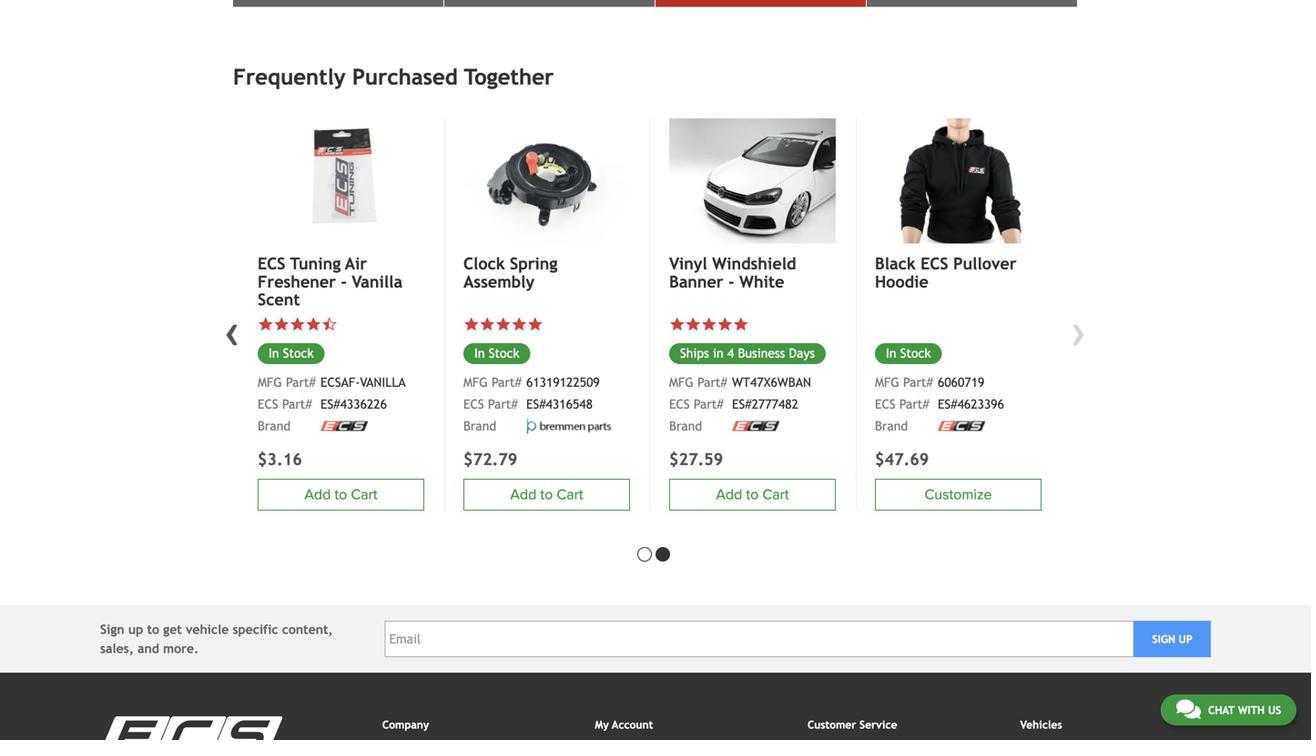 Task type: describe. For each thing, give the bounding box(es) containing it.
add to cart for $27.59
[[716, 486, 789, 504]]

$72.79
[[464, 450, 518, 469]]

4 star image from the left
[[527, 317, 543, 332]]

customize
[[925, 486, 992, 504]]

cart for $72.79
[[557, 486, 584, 504]]

5 star image from the left
[[685, 317, 701, 332]]

up for sign up
[[1179, 633, 1193, 646]]

assembly
[[464, 272, 535, 291]]

tuning
[[290, 254, 341, 273]]

scent
[[258, 290, 300, 309]]

vanilla
[[352, 272, 403, 291]]

freshener
[[258, 272, 336, 291]]

5 star image from the left
[[274, 317, 290, 332]]

vanilla
[[360, 375, 406, 390]]

ecs inside mfg part# 6060719 ecs part# es#4623396 brand
[[875, 397, 896, 412]]

es#4336226
[[321, 397, 387, 412]]

es#4623396
[[938, 397, 1005, 412]]

in stock for clock spring assembly
[[475, 346, 520, 361]]

2 star image from the left
[[670, 317, 685, 332]]

black
[[875, 254, 916, 273]]

ecs tuning image
[[100, 717, 282, 741]]

cart for $3.16
[[351, 486, 378, 504]]

3 star image from the left
[[733, 317, 749, 332]]

to for $27.59
[[746, 486, 759, 504]]

air
[[345, 254, 367, 273]]

ecs inside black ecs pullover hoodie
[[921, 254, 949, 273]]

my
[[595, 719, 609, 731]]

specific
[[233, 622, 278, 637]]

bremmen parts image
[[527, 419, 618, 434]]

2 in from the left
[[886, 346, 897, 361]]

$3.16
[[258, 450, 302, 469]]

sales,
[[100, 642, 134, 656]]

ecs tuning air freshener - vanilla scent image
[[258, 118, 424, 244]]

together
[[464, 64, 554, 90]]

ecs inside mfg part# wt47x6wban ecs part# es#2777482 brand
[[670, 397, 690, 412]]

to for $3.16
[[335, 486, 347, 504]]

6060719
[[938, 375, 985, 390]]

white
[[740, 272, 785, 291]]

4
[[728, 346, 734, 361]]

pullover
[[954, 254, 1017, 273]]

1 star image from the left
[[511, 317, 527, 332]]

brand for mfg part# wt47x6wban ecs part# es#2777482 brand
[[670, 419, 702, 434]]

in
[[713, 346, 724, 361]]

add to cart button for $27.59
[[670, 479, 836, 511]]

days
[[789, 346, 815, 361]]

frequently purchased together
[[233, 64, 554, 90]]

6 star image from the left
[[290, 317, 306, 332]]

mfg part# ecsaf-vanilla ecs part# es#4336226 brand
[[258, 375, 406, 434]]

sign for sign up to get vehicle specific content, sales, and more.
[[100, 622, 124, 637]]

1 star image from the left
[[464, 317, 480, 332]]

vinyl windshield banner - white link
[[670, 254, 836, 291]]

customer
[[808, 719, 857, 731]]

black ecs pullover hoodie link
[[875, 254, 1042, 291]]

ecs inside the ecs tuning air freshener - vanilla scent
[[258, 254, 286, 273]]

ecs tuning air freshener - vanilla scent link
[[258, 254, 424, 309]]

sign up
[[1153, 633, 1193, 646]]

purchased
[[352, 64, 458, 90]]

vehicle
[[186, 622, 229, 637]]

half star image
[[322, 317, 337, 332]]

service
[[860, 719, 898, 731]]

chat with us
[[1209, 704, 1282, 717]]

vinyl windshield banner - white
[[670, 254, 797, 291]]

clock spring assembly link
[[464, 254, 630, 291]]

mfg inside mfg part# 6060719 ecs part# es#4623396 brand
[[875, 375, 900, 390]]

2 ecs image from the left
[[938, 421, 986, 431]]

vehicles
[[1021, 719, 1063, 731]]

comments image
[[1177, 699, 1201, 721]]

clock spring assembly image
[[464, 118, 630, 244]]

us
[[1269, 704, 1282, 717]]

brand inside mfg part# ecsaf-vanilla ecs part# es#4336226 brand
[[258, 419, 291, 434]]

2 star image from the left
[[480, 317, 496, 332]]

company
[[383, 719, 429, 731]]

in stock for ecs tuning air freshener - vanilla scent
[[269, 346, 314, 361]]



Task type: locate. For each thing, give the bounding box(es) containing it.
wt47x6wban
[[732, 375, 812, 390]]

add to cart button for $72.79
[[464, 479, 630, 511]]

2 add from the left
[[716, 486, 743, 504]]

add
[[510, 486, 537, 504], [716, 486, 743, 504], [305, 486, 331, 504]]

ecs tuning air freshener - vanilla scent
[[258, 254, 403, 309]]

mfg left 6060719
[[875, 375, 900, 390]]

61319122509
[[527, 375, 600, 390]]

sign inside button
[[1153, 633, 1176, 646]]

- inside the ecs tuning air freshener - vanilla scent
[[341, 272, 347, 291]]

4 mfg from the left
[[258, 375, 282, 390]]

ecs inside mfg part# ecsaf-vanilla ecs part# es#4336226 brand
[[258, 397, 278, 412]]

0 horizontal spatial add to cart
[[305, 486, 378, 504]]

1 horizontal spatial ecs image
[[732, 421, 780, 431]]

stock for ecs tuning air freshener - vanilla scent
[[283, 346, 314, 361]]

$27.59
[[670, 450, 724, 469]]

add to cart
[[510, 486, 584, 504], [716, 486, 789, 504], [305, 486, 378, 504]]

-
[[341, 272, 347, 291], [729, 272, 735, 291]]

stock for clock spring assembly
[[489, 346, 520, 361]]

star image
[[511, 317, 527, 332], [670, 317, 685, 332], [733, 317, 749, 332], [258, 317, 274, 332], [274, 317, 290, 332], [290, 317, 306, 332], [306, 317, 322, 332]]

3 cart from the left
[[351, 486, 378, 504]]

chat
[[1209, 704, 1235, 717]]

brand
[[464, 419, 497, 434], [670, 419, 702, 434], [875, 419, 908, 434], [258, 419, 291, 434]]

mfg for ecs tuning air freshener - vanilla scent
[[258, 375, 282, 390]]

0 horizontal spatial in
[[269, 346, 279, 361]]

2 horizontal spatial in stock
[[886, 346, 931, 361]]

in up mfg part# 61319122509 ecs part# es#4316548 brand
[[475, 346, 485, 361]]

3 star image from the left
[[496, 317, 511, 332]]

mfg
[[464, 375, 488, 390], [670, 375, 694, 390], [875, 375, 900, 390], [258, 375, 282, 390]]

3 in from the left
[[269, 346, 279, 361]]

up
[[128, 622, 143, 637], [1179, 633, 1193, 646]]

3 add to cart button from the left
[[258, 479, 424, 511]]

2 stock from the left
[[901, 346, 931, 361]]

ecs right black
[[921, 254, 949, 273]]

3 stock from the left
[[283, 346, 314, 361]]

customize link
[[875, 479, 1042, 511]]

up up the and
[[128, 622, 143, 637]]

ecs inside mfg part# 61319122509 ecs part# es#4316548 brand
[[464, 397, 484, 412]]

ecs image for ecs tuning air freshener - vanilla scent
[[321, 421, 368, 431]]

add to cart down $27.59
[[716, 486, 789, 504]]

1 horizontal spatial -
[[729, 272, 735, 291]]

add for $27.59
[[716, 486, 743, 504]]

stock
[[489, 346, 520, 361], [901, 346, 931, 361], [283, 346, 314, 361]]

in for ecs tuning air freshener - vanilla scent
[[269, 346, 279, 361]]

3 mfg from the left
[[875, 375, 900, 390]]

es#4316548
[[527, 397, 593, 412]]

ecs image down es#4623396 on the bottom of the page
[[938, 421, 986, 431]]

Email email field
[[385, 621, 1134, 658]]

add to cart button down $72.79
[[464, 479, 630, 511]]

stock up mfg part# 6060719 ecs part# es#4623396 brand
[[901, 346, 931, 361]]

add to cart button down $27.59
[[670, 479, 836, 511]]

brand up $72.79
[[464, 419, 497, 434]]

stock up mfg part# 61319122509 ecs part# es#4316548 brand
[[489, 346, 520, 361]]

3 add from the left
[[305, 486, 331, 504]]

vinyl windshield banner - white image
[[670, 118, 836, 244]]

get
[[163, 622, 182, 637]]

1 horizontal spatial up
[[1179, 633, 1193, 646]]

vinyl
[[670, 254, 708, 273]]

sign up to get vehicle specific content, sales, and more.
[[100, 622, 333, 656]]

7 star image from the left
[[717, 317, 733, 332]]

2 horizontal spatial cart
[[763, 486, 789, 504]]

mfg part# 61319122509 ecs part# es#4316548 brand
[[464, 375, 600, 434]]

ecs up scent
[[258, 254, 286, 273]]

more.
[[163, 642, 199, 656]]

mfg inside mfg part# 61319122509 ecs part# es#4316548 brand
[[464, 375, 488, 390]]

sign inside sign up to get vehicle specific content, sales, and more.
[[100, 622, 124, 637]]

in
[[475, 346, 485, 361], [886, 346, 897, 361], [269, 346, 279, 361]]

1 brand from the left
[[464, 419, 497, 434]]

1 horizontal spatial add to cart button
[[464, 479, 630, 511]]

add to cart for $3.16
[[305, 486, 378, 504]]

hoodie
[[875, 272, 929, 291]]

2 horizontal spatial stock
[[901, 346, 931, 361]]

1 ecs image from the left
[[732, 421, 780, 431]]

mfg for vinyl windshield banner - white
[[670, 375, 694, 390]]

0 horizontal spatial add
[[305, 486, 331, 504]]

account
[[612, 719, 653, 731]]

in right the ‹
[[269, 346, 279, 361]]

brand inside mfg part# wt47x6wban ecs part# es#2777482 brand
[[670, 419, 702, 434]]

- inside vinyl windshield banner - white
[[729, 272, 735, 291]]

ships
[[680, 346, 709, 361]]

‹
[[225, 307, 240, 356]]

0 horizontal spatial ecs image
[[321, 421, 368, 431]]

3 in stock from the left
[[269, 346, 314, 361]]

4 brand from the left
[[258, 419, 291, 434]]

in stock up mfg part# 61319122509 ecs part# es#4316548 brand
[[475, 346, 520, 361]]

2 horizontal spatial add to cart button
[[670, 479, 836, 511]]

black ecs pullover hoodie
[[875, 254, 1017, 291]]

1 cart from the left
[[557, 486, 584, 504]]

1 add to cart button from the left
[[464, 479, 630, 511]]

3 ecs image from the left
[[321, 421, 368, 431]]

ecs image for vinyl windshield banner - white
[[732, 421, 780, 431]]

brand up $3.16 on the bottom
[[258, 419, 291, 434]]

2 add to cart button from the left
[[670, 479, 836, 511]]

1 horizontal spatial add to cart
[[510, 486, 584, 504]]

brand up $27.59
[[670, 419, 702, 434]]

1 add from the left
[[510, 486, 537, 504]]

ecs up $72.79
[[464, 397, 484, 412]]

add to cart button for $3.16
[[258, 479, 424, 511]]

1 stock from the left
[[489, 346, 520, 361]]

windshield
[[713, 254, 797, 273]]

banner
[[670, 272, 724, 291]]

mfg part# 6060719 ecs part# es#4623396 brand
[[875, 375, 1005, 434]]

0 horizontal spatial sign
[[100, 622, 124, 637]]

spring
[[510, 254, 558, 273]]

2 add to cart from the left
[[716, 486, 789, 504]]

ecs image down the es#2777482
[[732, 421, 780, 431]]

ecs down ships
[[670, 397, 690, 412]]

add to cart button
[[464, 479, 630, 511], [670, 479, 836, 511], [258, 479, 424, 511]]

1 horizontal spatial sign
[[1153, 633, 1176, 646]]

2 horizontal spatial add
[[716, 486, 743, 504]]

brand inside mfg part# 6060719 ecs part# es#4623396 brand
[[875, 419, 908, 434]]

add to cart for $72.79
[[510, 486, 584, 504]]

0 horizontal spatial add to cart button
[[258, 479, 424, 511]]

add for $3.16
[[305, 486, 331, 504]]

up up comments image at the right bottom of page
[[1179, 633, 1193, 646]]

1 add to cart from the left
[[510, 486, 584, 504]]

customer service
[[808, 719, 898, 731]]

‹ link
[[219, 307, 246, 356]]

2 mfg from the left
[[670, 375, 694, 390]]

add for $72.79
[[510, 486, 537, 504]]

mfg part# wt47x6wban ecs part# es#2777482 brand
[[670, 375, 812, 434]]

frequently
[[233, 64, 346, 90]]

cart
[[557, 486, 584, 504], [763, 486, 789, 504], [351, 486, 378, 504]]

- left vanilla
[[341, 272, 347, 291]]

up inside sign up to get vehicle specific content, sales, and more.
[[128, 622, 143, 637]]

ships in 4 business days
[[680, 346, 815, 361]]

in up mfg part# 6060719 ecs part# es#4623396 brand
[[886, 346, 897, 361]]

1 in from the left
[[475, 346, 485, 361]]

1 horizontal spatial cart
[[557, 486, 584, 504]]

in stock down scent
[[269, 346, 314, 361]]

brand up "$47.69" at the bottom
[[875, 419, 908, 434]]

in for clock spring assembly
[[475, 346, 485, 361]]

1 - from the left
[[341, 272, 347, 291]]

1 horizontal spatial stock
[[489, 346, 520, 361]]

to for $72.79
[[541, 486, 553, 504]]

brand for mfg part# 6060719 ecs part# es#4623396 brand
[[875, 419, 908, 434]]

with
[[1239, 704, 1265, 717]]

1 horizontal spatial add
[[510, 486, 537, 504]]

up inside sign up button
[[1179, 633, 1193, 646]]

0 horizontal spatial in stock
[[269, 346, 314, 361]]

1 horizontal spatial in stock
[[475, 346, 520, 361]]

mfg for clock spring assembly
[[464, 375, 488, 390]]

business
[[738, 346, 786, 361]]

mfg down ships
[[670, 375, 694, 390]]

sign
[[100, 622, 124, 637], [1153, 633, 1176, 646]]

mfg inside mfg part# ecsaf-vanilla ecs part# es#4336226 brand
[[258, 375, 282, 390]]

1 mfg from the left
[[464, 375, 488, 390]]

ecs image
[[732, 421, 780, 431], [938, 421, 986, 431], [321, 421, 368, 431]]

chat with us link
[[1161, 695, 1297, 726]]

es#2777482
[[732, 397, 799, 412]]

sign for sign up
[[1153, 633, 1176, 646]]

add to cart down $72.79
[[510, 486, 584, 504]]

7 star image from the left
[[306, 317, 322, 332]]

stock down scent
[[283, 346, 314, 361]]

to
[[541, 486, 553, 504], [746, 486, 759, 504], [335, 486, 347, 504], [147, 622, 159, 637]]

2 cart from the left
[[763, 486, 789, 504]]

up for sign up to get vehicle specific content, sales, and more.
[[128, 622, 143, 637]]

2 horizontal spatial add to cart
[[716, 486, 789, 504]]

1 in stock from the left
[[475, 346, 520, 361]]

content,
[[282, 622, 333, 637]]

2 brand from the left
[[670, 419, 702, 434]]

mfg up $72.79
[[464, 375, 488, 390]]

part#
[[492, 375, 522, 390], [698, 375, 728, 390], [904, 375, 934, 390], [286, 375, 316, 390], [488, 397, 518, 412], [694, 397, 724, 412], [900, 397, 930, 412], [282, 397, 312, 412]]

0 horizontal spatial cart
[[351, 486, 378, 504]]

sign up button
[[1134, 621, 1212, 658]]

3 add to cart from the left
[[305, 486, 378, 504]]

add to cart down mfg part# ecsaf-vanilla ecs part# es#4336226 brand
[[305, 486, 378, 504]]

to inside sign up to get vehicle specific content, sales, and more.
[[147, 622, 159, 637]]

ecs up "$47.69" at the bottom
[[875, 397, 896, 412]]

mfg left ecsaf-
[[258, 375, 282, 390]]

2 - from the left
[[729, 272, 735, 291]]

add to cart button down $3.16 on the bottom
[[258, 479, 424, 511]]

$47.69
[[875, 450, 929, 469]]

4 star image from the left
[[258, 317, 274, 332]]

clock spring assembly
[[464, 254, 558, 291]]

in stock up mfg part# 6060719 ecs part# es#4623396 brand
[[886, 346, 931, 361]]

brand inside mfg part# 61319122509 ecs part# es#4316548 brand
[[464, 419, 497, 434]]

0 horizontal spatial up
[[128, 622, 143, 637]]

2 in stock from the left
[[886, 346, 931, 361]]

- left white
[[729, 272, 735, 291]]

3 brand from the left
[[875, 419, 908, 434]]

ecs image down es#4336226
[[321, 421, 368, 431]]

ecs
[[258, 254, 286, 273], [921, 254, 949, 273], [464, 397, 484, 412], [670, 397, 690, 412], [875, 397, 896, 412], [258, 397, 278, 412]]

my account
[[595, 719, 653, 731]]

1 horizontal spatial in
[[475, 346, 485, 361]]

ecs up $3.16 on the bottom
[[258, 397, 278, 412]]

6 star image from the left
[[701, 317, 717, 332]]

ecsaf-
[[321, 375, 360, 390]]

clock
[[464, 254, 505, 273]]

brand for mfg part# 61319122509 ecs part# es#4316548 brand
[[464, 419, 497, 434]]

mfg inside mfg part# wt47x6wban ecs part# es#2777482 brand
[[670, 375, 694, 390]]

2 horizontal spatial in
[[886, 346, 897, 361]]

0 horizontal spatial stock
[[283, 346, 314, 361]]

0 horizontal spatial -
[[341, 272, 347, 291]]

in stock
[[475, 346, 520, 361], [886, 346, 931, 361], [269, 346, 314, 361]]

black ecs pullover hoodie image
[[875, 118, 1042, 244]]

star image
[[464, 317, 480, 332], [480, 317, 496, 332], [496, 317, 511, 332], [527, 317, 543, 332], [685, 317, 701, 332], [701, 317, 717, 332], [717, 317, 733, 332]]

2 horizontal spatial ecs image
[[938, 421, 986, 431]]

cart for $27.59
[[763, 486, 789, 504]]

and
[[138, 642, 159, 656]]



Task type: vqa. For each thing, say whether or not it's contained in the screenshot.
change clear
no



